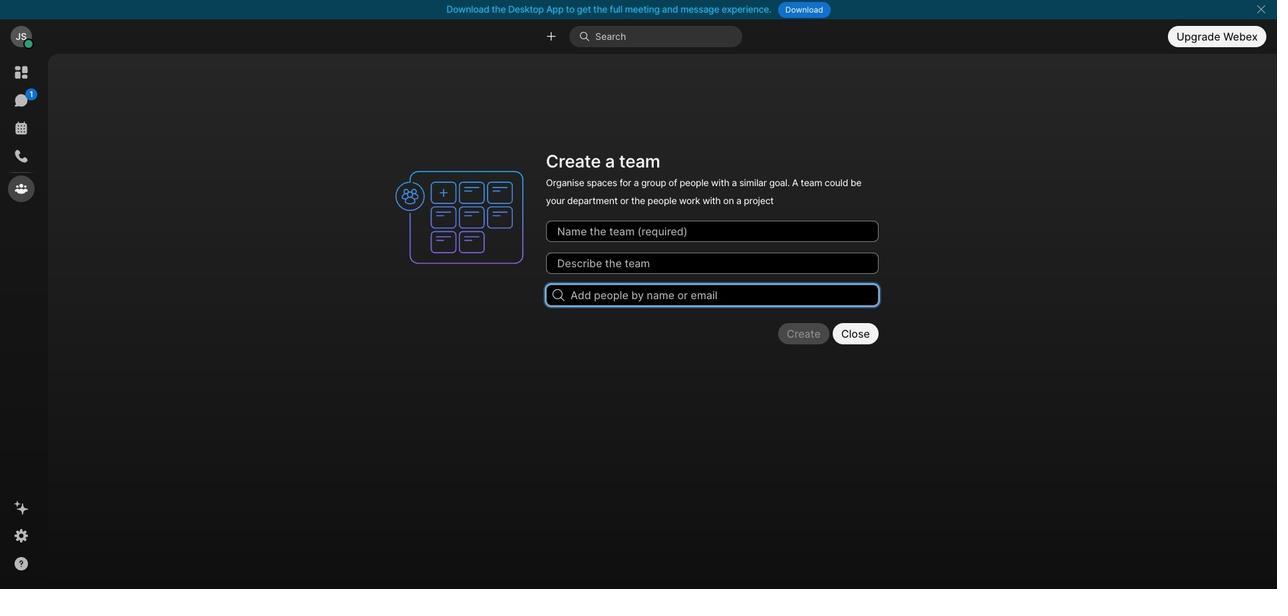 Task type: locate. For each thing, give the bounding box(es) containing it.
create a team image
[[389, 147, 538, 288]]

navigation
[[0, 54, 43, 590]]

search_18 image
[[553, 289, 565, 301]]

Name the team (required) text field
[[546, 221, 879, 242]]



Task type: describe. For each thing, give the bounding box(es) containing it.
cancel_16 image
[[1256, 4, 1267, 15]]

webex tab list
[[8, 59, 37, 202]]

Add people by name or email text field
[[546, 285, 879, 306]]

Describe the team text field
[[546, 253, 879, 274]]



Task type: vqa. For each thing, say whether or not it's contained in the screenshot.
search_18 icon
yes



